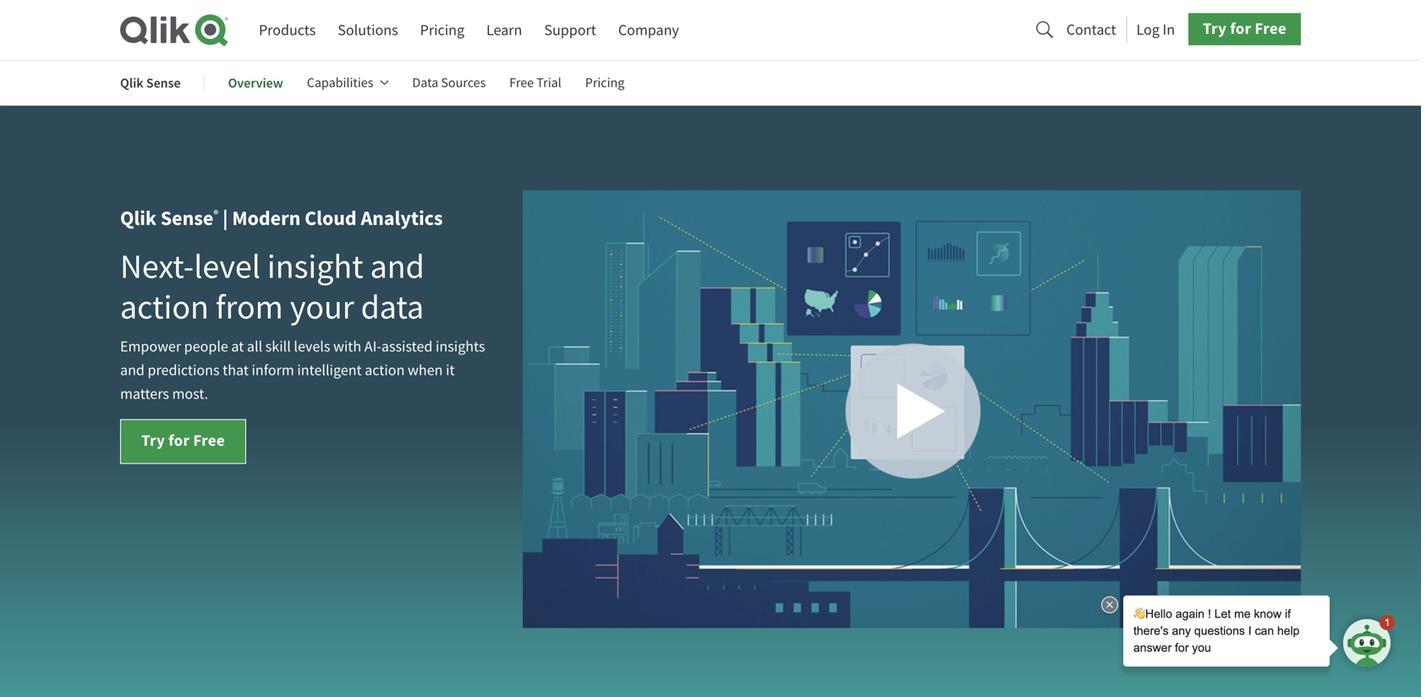 Task type: describe. For each thing, give the bounding box(es) containing it.
1 vertical spatial try for free link
[[120, 419, 246, 464]]

free inside qlik main element
[[1255, 18, 1287, 39]]

all
[[247, 337, 262, 356]]

products
[[259, 20, 316, 40]]

data sources link
[[412, 63, 486, 103]]

|
[[223, 205, 228, 232]]

0 vertical spatial and
[[370, 245, 425, 289]]

try inside qlik main element
[[1203, 18, 1227, 39]]

with
[[333, 337, 361, 356]]

your
[[290, 286, 354, 329]]

contact
[[1067, 20, 1116, 39]]

overview
[[228, 74, 283, 92]]

qlik sense
[[120, 74, 181, 92]]

1 horizontal spatial pricing link
[[585, 63, 625, 103]]

modern
[[232, 205, 301, 232]]

in
[[1163, 20, 1175, 39]]

qlik main element
[[259, 13, 1301, 46]]

solutions link
[[338, 14, 398, 46]]

analytics
[[361, 205, 443, 232]]

0 horizontal spatial try for free
[[141, 430, 225, 451]]

overview link
[[228, 63, 283, 103]]

pricing for rightmost pricing link
[[585, 74, 625, 91]]

insights
[[436, 337, 485, 356]]

support
[[544, 20, 596, 40]]

log in link
[[1137, 15, 1175, 43]]

company
[[618, 20, 679, 40]]

qlik for qlik sense
[[120, 74, 144, 92]]

log
[[1137, 20, 1160, 39]]

from
[[216, 286, 283, 329]]

qlik sense link
[[120, 63, 181, 103]]

®
[[213, 207, 219, 222]]

qlik for qlik sense ® | modern cloud analytics
[[120, 205, 157, 232]]

solutions
[[338, 20, 398, 40]]

free inside menu bar
[[509, 74, 534, 91]]

ai-
[[364, 337, 381, 356]]

menu bar inside qlik main element
[[259, 14, 679, 46]]

free trial
[[509, 74, 561, 91]]

learn link
[[486, 14, 522, 46]]

menu bar containing qlik sense
[[120, 63, 648, 103]]

pricing for the topmost pricing link
[[420, 20, 464, 40]]

learn
[[486, 20, 522, 40]]

assisted
[[381, 337, 433, 356]]

company link
[[618, 14, 679, 46]]

cloud
[[305, 205, 357, 232]]

capabilities
[[307, 74, 373, 91]]

data sources
[[412, 74, 486, 91]]



Task type: vqa. For each thing, say whether or not it's contained in the screenshot.
Login image
no



Task type: locate. For each thing, give the bounding box(es) containing it.
sense for qlik sense ® | modern cloud analytics
[[161, 205, 213, 232]]

0 horizontal spatial free
[[193, 430, 225, 451]]

pricing link
[[420, 14, 464, 46], [585, 63, 625, 103]]

predictions
[[148, 360, 220, 380]]

menu bar down solutions
[[120, 63, 648, 103]]

sense down "go to the home page." image
[[146, 74, 181, 92]]

trial
[[537, 74, 561, 91]]

action up empower
[[120, 286, 209, 329]]

that
[[223, 360, 249, 380]]

for inside qlik main element
[[1230, 18, 1251, 39]]

1 vertical spatial free
[[509, 74, 534, 91]]

and down analytics
[[370, 245, 425, 289]]

0 vertical spatial try
[[1203, 18, 1227, 39]]

qlik inside menu bar
[[120, 74, 144, 92]]

1 horizontal spatial try for free
[[1203, 18, 1287, 39]]

0 vertical spatial free
[[1255, 18, 1287, 39]]

intelligent
[[297, 360, 362, 380]]

sense for qlik sense
[[146, 74, 181, 92]]

sense left |
[[161, 205, 213, 232]]

1 horizontal spatial and
[[370, 245, 425, 289]]

2 vertical spatial free
[[193, 430, 225, 451]]

level
[[194, 245, 260, 289]]

0 vertical spatial menu bar
[[259, 14, 679, 46]]

sense
[[146, 74, 181, 92], [161, 205, 213, 232]]

contact link
[[1067, 15, 1116, 43]]

1 vertical spatial sense
[[161, 205, 213, 232]]

matters
[[120, 384, 169, 404]]

most.
[[172, 384, 208, 404]]

try for free link right in
[[1189, 13, 1301, 45]]

0 horizontal spatial pricing
[[420, 20, 464, 40]]

try for free right in
[[1203, 18, 1287, 39]]

1 horizontal spatial action
[[365, 360, 405, 380]]

2 qlik from the top
[[120, 205, 157, 232]]

0 vertical spatial try for free link
[[1189, 13, 1301, 45]]

0 vertical spatial try for free
[[1203, 18, 1287, 39]]

pricing right trial
[[585, 74, 625, 91]]

action
[[120, 286, 209, 329], [365, 360, 405, 380]]

pricing link up data sources
[[420, 14, 464, 46]]

skill
[[265, 337, 291, 356]]

1 horizontal spatial free
[[509, 74, 534, 91]]

and
[[370, 245, 425, 289], [120, 360, 145, 380]]

people
[[184, 337, 228, 356]]

0 vertical spatial action
[[120, 286, 209, 329]]

levels
[[294, 337, 330, 356]]

try
[[1203, 18, 1227, 39], [141, 430, 165, 451]]

0 horizontal spatial for
[[168, 430, 190, 451]]

0 horizontal spatial try for free link
[[120, 419, 246, 464]]

0 horizontal spatial and
[[120, 360, 145, 380]]

insight
[[267, 245, 363, 289]]

1 vertical spatial action
[[365, 360, 405, 380]]

free
[[1255, 18, 1287, 39], [509, 74, 534, 91], [193, 430, 225, 451]]

0 horizontal spatial pricing link
[[420, 14, 464, 46]]

2 horizontal spatial free
[[1255, 18, 1287, 39]]

support link
[[544, 14, 596, 46]]

and up matters
[[120, 360, 145, 380]]

free trial link
[[509, 63, 561, 103]]

qlik sense ® | modern cloud analytics
[[120, 205, 443, 232]]

0 vertical spatial sense
[[146, 74, 181, 92]]

qlik down "go to the home page." image
[[120, 74, 144, 92]]

empower
[[120, 337, 181, 356]]

try for free down most.
[[141, 430, 225, 451]]

try for free link down most.
[[120, 419, 246, 464]]

watch video: qlik sense image
[[523, 190, 1301, 628]]

pricing link right trial
[[585, 63, 625, 103]]

try down matters
[[141, 430, 165, 451]]

qlik up 'next-'
[[120, 205, 157, 232]]

for
[[1230, 18, 1251, 39], [168, 430, 190, 451]]

pricing up data sources
[[420, 20, 464, 40]]

log in
[[1137, 20, 1175, 39]]

1 vertical spatial qlik
[[120, 205, 157, 232]]

inform
[[252, 360, 294, 380]]

menu bar up 'sources'
[[259, 14, 679, 46]]

next-
[[120, 245, 194, 289]]

1 horizontal spatial pricing
[[585, 74, 625, 91]]

next-level insight and action from your data empower people at all skill levels with ai-assisted insights and predictions that inform intelligent action when it matters most.
[[120, 245, 485, 404]]

1 vertical spatial menu bar
[[120, 63, 648, 103]]

capabilities link
[[307, 63, 389, 103]]

it
[[446, 360, 455, 380]]

menu bar containing products
[[259, 14, 679, 46]]

0 horizontal spatial try
[[141, 430, 165, 451]]

1 vertical spatial for
[[168, 430, 190, 451]]

1 vertical spatial pricing
[[585, 74, 625, 91]]

1 vertical spatial and
[[120, 360, 145, 380]]

when
[[408, 360, 443, 380]]

0 horizontal spatial action
[[120, 286, 209, 329]]

0 vertical spatial pricing
[[420, 20, 464, 40]]

qlik
[[120, 74, 144, 92], [120, 205, 157, 232]]

1 horizontal spatial for
[[1230, 18, 1251, 39]]

at
[[231, 337, 244, 356]]

for right in
[[1230, 18, 1251, 39]]

try for free inside qlik main element
[[1203, 18, 1287, 39]]

pricing inside qlik main element
[[420, 20, 464, 40]]

data
[[361, 286, 424, 329]]

sense inside qlik sense link
[[146, 74, 181, 92]]

sources
[[441, 74, 486, 91]]

1 qlik from the top
[[120, 74, 144, 92]]

1 vertical spatial try
[[141, 430, 165, 451]]

try for free link
[[1189, 13, 1301, 45], [120, 419, 246, 464]]

action down ai-
[[365, 360, 405, 380]]

products link
[[259, 14, 316, 46]]

for down most.
[[168, 430, 190, 451]]

1 vertical spatial try for free
[[141, 430, 225, 451]]

try for free
[[1203, 18, 1287, 39], [141, 430, 225, 451]]

0 vertical spatial pricing link
[[420, 14, 464, 46]]

0 vertical spatial for
[[1230, 18, 1251, 39]]

1 horizontal spatial try
[[1203, 18, 1227, 39]]

0 vertical spatial qlik
[[120, 74, 144, 92]]

go to the home page. image
[[120, 14, 228, 47]]

menu bar
[[259, 14, 679, 46], [120, 63, 648, 103]]

pricing
[[420, 20, 464, 40], [585, 74, 625, 91]]

data
[[412, 74, 438, 91]]

1 vertical spatial pricing link
[[585, 63, 625, 103]]

try right in
[[1203, 18, 1227, 39]]

1 horizontal spatial try for free link
[[1189, 13, 1301, 45]]



